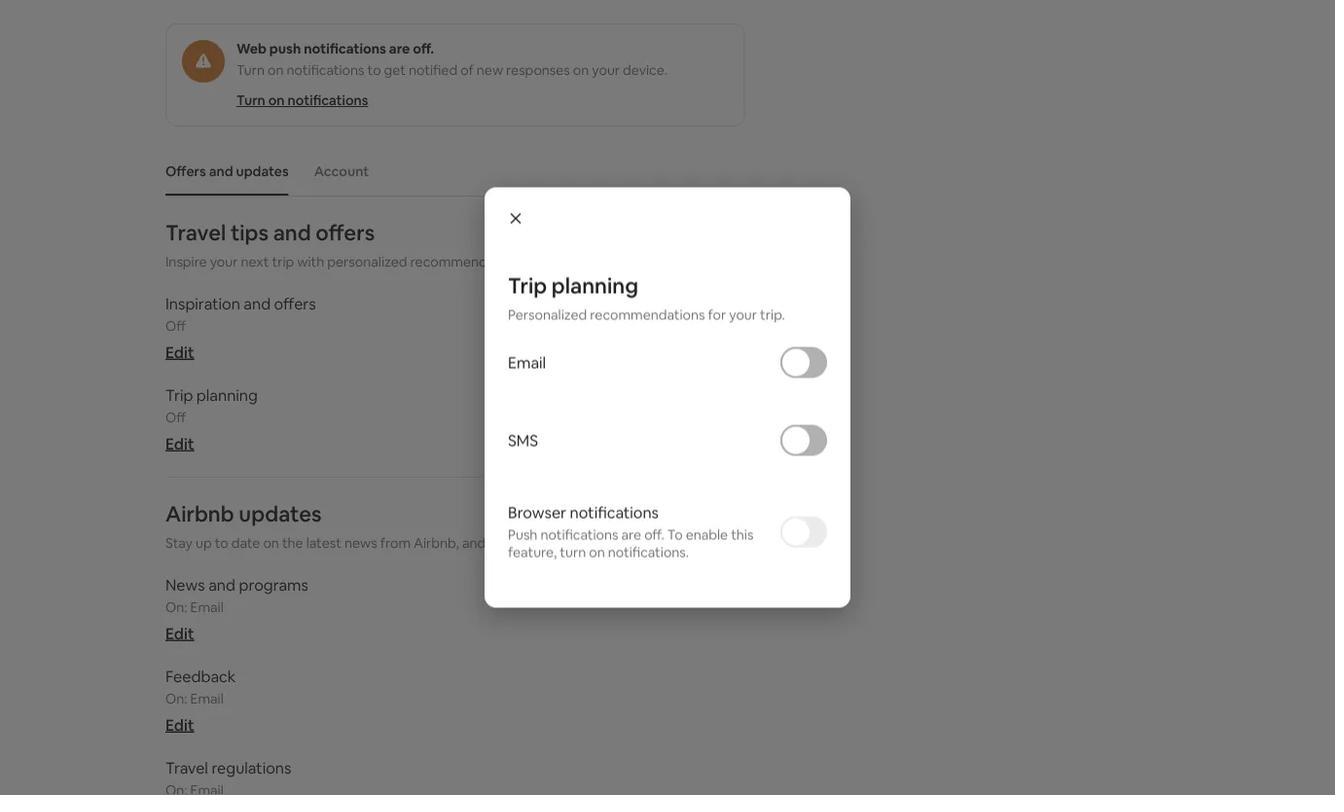 Task type: locate. For each thing, give the bounding box(es) containing it.
recommendations up personalized
[[410, 253, 525, 271]]

1 vertical spatial your
[[210, 253, 238, 271]]

web
[[237, 40, 267, 57]]

0 horizontal spatial trip
[[165, 385, 193, 405]]

push
[[269, 40, 301, 57]]

this
[[731, 526, 754, 544]]

planning inside the trip planning off edit
[[196, 385, 258, 405]]

for
[[708, 306, 726, 324]]

to inside "web push notifications are off. turn on notifications to get notified of new responses on your device."
[[368, 61, 381, 79]]

planning down inspiration and offers off edit
[[196, 385, 258, 405]]

on: down "feedback"
[[165, 690, 187, 708]]

up
[[196, 534, 212, 552]]

your inside travel tips and offers inspire your next trip with personalized recommendations and special offers.
[[210, 253, 238, 271]]

0 horizontal spatial to
[[215, 534, 228, 552]]

email inside trip planning dialog
[[508, 352, 546, 372]]

your left next
[[210, 253, 238, 271]]

edit button for news
[[165, 623, 194, 643]]

and down next
[[244, 294, 271, 313]]

edit button for inspiration
[[165, 342, 194, 362]]

device.
[[623, 61, 668, 79]]

2 on: from the top
[[165, 690, 187, 708]]

edit button up airbnb
[[165, 434, 194, 454]]

off. up notified
[[413, 40, 434, 57]]

2 edit from the top
[[165, 434, 194, 454]]

1 horizontal spatial your
[[592, 61, 620, 79]]

1 vertical spatial trip
[[165, 385, 193, 405]]

browser notifications group
[[508, 479, 827, 585]]

your inside trip planning personalized recommendations for your trip.
[[729, 306, 757, 324]]

planning inside trip planning personalized recommendations for your trip.
[[552, 272, 639, 299]]

recommendations
[[410, 253, 525, 271], [590, 306, 705, 324]]

feature,
[[508, 544, 557, 561]]

0 vertical spatial off
[[165, 317, 186, 335]]

airbnb
[[165, 500, 234, 528]]

off. left to
[[645, 526, 665, 544]]

1 horizontal spatial are
[[622, 526, 642, 544]]

0 vertical spatial offers
[[316, 219, 375, 246]]

0 vertical spatial travel
[[165, 219, 226, 246]]

0 vertical spatial updates
[[236, 163, 289, 180]]

to left get
[[368, 61, 381, 79]]

edit down "feedback"
[[165, 715, 194, 735]]

2 vertical spatial email
[[190, 690, 224, 708]]

4 edit button from the top
[[165, 715, 194, 735]]

0 vertical spatial on:
[[165, 599, 187, 616]]

offers and updates tab panel
[[165, 219, 745, 795]]

offers inside travel tips and offers inspire your next trip with personalized recommendations and special offers.
[[316, 219, 375, 246]]

on: down news
[[165, 599, 187, 616]]

3 edit button from the top
[[165, 623, 194, 643]]

tab list
[[156, 147, 745, 196]]

on:
[[165, 599, 187, 616], [165, 690, 187, 708]]

travel left regulations at the bottom of page
[[165, 758, 208, 778]]

email down news
[[190, 599, 224, 616]]

3 edit from the top
[[165, 623, 194, 643]]

notified
[[409, 61, 458, 79]]

trip inside trip planning personalized recommendations for your trip.
[[508, 272, 547, 299]]

news
[[165, 575, 205, 595]]

offers up the personalized
[[316, 219, 375, 246]]

2 travel from the top
[[165, 758, 208, 778]]

us
[[508, 534, 522, 552]]

0 vertical spatial email
[[508, 352, 546, 372]]

updates up the
[[239, 500, 322, 528]]

1 horizontal spatial recommendations
[[590, 306, 705, 324]]

0 horizontal spatial off.
[[413, 40, 434, 57]]

2 edit button from the top
[[165, 434, 194, 454]]

push
[[508, 526, 538, 544]]

0 vertical spatial planning
[[552, 272, 639, 299]]

personalized
[[327, 253, 407, 271]]

2 vertical spatial your
[[729, 306, 757, 324]]

edit down "inspiration"
[[165, 342, 194, 362]]

and inside news and programs on: email edit
[[209, 575, 236, 595]]

planning
[[552, 272, 639, 299], [196, 385, 258, 405]]

1 vertical spatial offers
[[274, 294, 316, 313]]

on
[[268, 61, 284, 79], [573, 61, 589, 79], [268, 92, 285, 109], [263, 534, 279, 552], [589, 544, 605, 561]]

and right news
[[209, 575, 236, 595]]

and left let
[[462, 534, 486, 552]]

edit up "feedback"
[[165, 623, 194, 643]]

off.
[[413, 40, 434, 57], [645, 526, 665, 544]]

email inside feedback on: email edit
[[190, 690, 224, 708]]

4 edit from the top
[[165, 715, 194, 735]]

edit inside the trip planning off edit
[[165, 434, 194, 454]]

off
[[165, 317, 186, 335], [165, 409, 186, 426]]

airbnb,
[[414, 534, 459, 552]]

1 off from the top
[[165, 317, 186, 335]]

your for and
[[210, 253, 238, 271]]

are up get
[[389, 40, 410, 57]]

trip up personalized
[[508, 272, 547, 299]]

offers down "trip"
[[274, 294, 316, 313]]

1 vertical spatial off
[[165, 409, 186, 426]]

1 turn from the top
[[237, 61, 265, 79]]

turn
[[560, 544, 586, 561]]

latest
[[306, 534, 342, 552]]

2 turn from the top
[[237, 92, 266, 109]]

improve.
[[639, 534, 693, 552]]

edit
[[165, 342, 194, 362], [165, 434, 194, 454], [165, 623, 194, 643], [165, 715, 194, 735]]

updates up tips
[[236, 163, 289, 180]]

1 on: from the top
[[165, 599, 187, 616]]

trip planning dialog
[[485, 187, 851, 608]]

0 horizontal spatial are
[[389, 40, 410, 57]]

and right offers
[[209, 163, 233, 180]]

to
[[368, 61, 381, 79], [215, 534, 228, 552]]

recommendations inside trip planning personalized recommendations for your trip.
[[590, 306, 705, 324]]

1 vertical spatial are
[[622, 526, 642, 544]]

trip.
[[760, 306, 785, 324]]

trip planning personalized recommendations for your trip.
[[508, 272, 785, 324]]

1 vertical spatial travel
[[165, 758, 208, 778]]

stay
[[165, 534, 193, 552]]

0 vertical spatial are
[[389, 40, 410, 57]]

offers
[[165, 163, 206, 180]]

the
[[282, 534, 303, 552]]

2 off from the top
[[165, 409, 186, 426]]

are
[[389, 40, 410, 57], [622, 526, 642, 544]]

1 edit button from the top
[[165, 342, 194, 362]]

edit button
[[165, 342, 194, 362], [165, 434, 194, 454], [165, 623, 194, 643], [165, 715, 194, 735]]

off inside inspiration and offers off edit
[[165, 317, 186, 335]]

are inside "web push notifications are off. turn on notifications to get notified of new responses on your device."
[[389, 40, 410, 57]]

edit button up "feedback"
[[165, 623, 194, 643]]

0 vertical spatial to
[[368, 61, 381, 79]]

email
[[508, 352, 546, 372], [190, 599, 224, 616], [190, 690, 224, 708]]

1 travel from the top
[[165, 219, 226, 246]]

notifications
[[304, 40, 386, 57], [287, 61, 365, 79], [288, 92, 368, 109], [570, 502, 659, 522], [541, 526, 619, 544]]

trip
[[508, 272, 547, 299], [165, 385, 193, 405]]

and inside airbnb updates stay up to date on the latest news from airbnb, and let us know how we can improve.
[[462, 534, 486, 552]]

trip down inspiration and offers off edit
[[165, 385, 193, 405]]

group
[[165, 23, 745, 127]]

edit button for trip
[[165, 434, 194, 454]]

0 horizontal spatial planning
[[196, 385, 258, 405]]

planning for recommendations
[[552, 272, 639, 299]]

edit button down "inspiration"
[[165, 342, 194, 362]]

edit up airbnb
[[165, 434, 194, 454]]

special
[[555, 253, 598, 271]]

recommendations down offers.
[[590, 306, 705, 324]]

offers and updates
[[165, 163, 289, 180]]

updates
[[236, 163, 289, 180], [239, 500, 322, 528]]

travel tips and offers inspire your next trip with personalized recommendations and special offers.
[[165, 219, 641, 271]]

planning down special at the left of the page
[[552, 272, 639, 299]]

1 horizontal spatial to
[[368, 61, 381, 79]]

1 vertical spatial email
[[190, 599, 224, 616]]

0 horizontal spatial recommendations
[[410, 253, 525, 271]]

we
[[592, 534, 610, 552]]

email down "feedback"
[[190, 690, 224, 708]]

inspiration
[[165, 294, 240, 313]]

offers
[[316, 219, 375, 246], [274, 294, 316, 313]]

0 vertical spatial your
[[592, 61, 620, 79]]

on inside button
[[268, 92, 285, 109]]

1 horizontal spatial off.
[[645, 526, 665, 544]]

turn
[[237, 61, 265, 79], [237, 92, 266, 109]]

0 vertical spatial trip
[[508, 272, 547, 299]]

2 horizontal spatial your
[[729, 306, 757, 324]]

travel inside travel tips and offers inspire your next trip with personalized recommendations and special offers.
[[165, 219, 226, 246]]

1 edit from the top
[[165, 342, 194, 362]]

your
[[592, 61, 620, 79], [210, 253, 238, 271], [729, 306, 757, 324]]

1 vertical spatial turn
[[237, 92, 266, 109]]

trip inside the trip planning off edit
[[165, 385, 193, 405]]

can
[[613, 534, 636, 552]]

new
[[477, 61, 503, 79]]

airbnb updates stay up to date on the latest news from airbnb, and let us know how we can improve.
[[165, 500, 693, 552]]

1 vertical spatial to
[[215, 534, 228, 552]]

personalized
[[508, 306, 587, 324]]

group containing web push notifications are off.
[[165, 23, 745, 127]]

0 vertical spatial recommendations
[[410, 253, 525, 271]]

1 vertical spatial off.
[[645, 526, 665, 544]]

your right for
[[729, 306, 757, 324]]

1 vertical spatial recommendations
[[590, 306, 705, 324]]

travel up inspire
[[165, 219, 226, 246]]

travel
[[165, 219, 226, 246], [165, 758, 208, 778]]

0 vertical spatial turn
[[237, 61, 265, 79]]

1 horizontal spatial planning
[[552, 272, 639, 299]]

recommendations inside travel tips and offers inspire your next trip with personalized recommendations and special offers.
[[410, 253, 525, 271]]

get
[[384, 61, 406, 79]]

off inside the trip planning off edit
[[165, 409, 186, 426]]

and
[[209, 163, 233, 180], [273, 219, 311, 246], [528, 253, 552, 271], [244, 294, 271, 313], [462, 534, 486, 552], [209, 575, 236, 595]]

1 vertical spatial updates
[[239, 500, 322, 528]]

date
[[231, 534, 260, 552]]

inspire
[[165, 253, 207, 271]]

programs
[[239, 575, 308, 595]]

your left device.
[[592, 61, 620, 79]]

1 horizontal spatial trip
[[508, 272, 547, 299]]

edit button down "feedback"
[[165, 715, 194, 735]]

1 vertical spatial on:
[[165, 690, 187, 708]]

0 horizontal spatial your
[[210, 253, 238, 271]]

notifications inside button
[[288, 92, 368, 109]]

are right we
[[622, 526, 642, 544]]

let
[[489, 534, 505, 552]]

to right up
[[215, 534, 228, 552]]

1 vertical spatial planning
[[196, 385, 258, 405]]

0 vertical spatial off.
[[413, 40, 434, 57]]

email down personalized
[[508, 352, 546, 372]]



Task type: vqa. For each thing, say whether or not it's contained in the screenshot.
TRIP PLANNING OFF EDIT
yes



Task type: describe. For each thing, give the bounding box(es) containing it.
tips
[[231, 219, 269, 246]]

trip for edit
[[165, 385, 193, 405]]

email inside news and programs on: email edit
[[190, 599, 224, 616]]

are inside browser notifications push notifications are off. to enable this feature, turn on notifications.
[[622, 526, 642, 544]]

offers inside inspiration and offers off edit
[[274, 294, 316, 313]]

next
[[241, 253, 269, 271]]

and inside button
[[209, 163, 233, 180]]

edit inside feedback on: email edit
[[165, 715, 194, 735]]

and inside inspiration and offers off edit
[[244, 294, 271, 313]]

how
[[562, 534, 589, 552]]

on: inside news and programs on: email edit
[[165, 599, 187, 616]]

travel for tips
[[165, 219, 226, 246]]

offers and updates button
[[156, 153, 299, 190]]

regulations
[[212, 758, 291, 778]]

to
[[668, 526, 683, 544]]

offers.
[[601, 253, 641, 271]]

web push notifications are off. turn on notifications to get notified of new responses on your device.
[[237, 40, 668, 79]]

news and programs on: email edit
[[165, 575, 308, 643]]

turn inside "web push notifications are off. turn on notifications to get notified of new responses on your device."
[[237, 61, 265, 79]]

sms
[[508, 430, 538, 450]]

account
[[314, 163, 369, 180]]

tab list containing offers and updates
[[156, 147, 745, 196]]

updates inside button
[[236, 163, 289, 180]]

off. inside browser notifications push notifications are off. to enable this feature, turn on notifications.
[[645, 526, 665, 544]]

trip planning off edit
[[165, 385, 258, 454]]

from
[[380, 534, 411, 552]]

know
[[525, 534, 559, 552]]

turn on notifications button
[[237, 91, 368, 110]]

browser notifications push notifications are off. to enable this feature, turn on notifications.
[[508, 502, 754, 561]]

on inside airbnb updates stay up to date on the latest news from airbnb, and let us know how we can improve.
[[263, 534, 279, 552]]

turn inside button
[[237, 92, 266, 109]]

of
[[461, 61, 474, 79]]

feedback on: email edit
[[165, 666, 236, 735]]

notifications.
[[608, 544, 689, 561]]

edit button for feedback
[[165, 715, 194, 735]]

notifications element
[[156, 147, 745, 795]]

and up "trip"
[[273, 219, 311, 246]]

on: inside feedback on: email edit
[[165, 690, 187, 708]]

responses
[[506, 61, 570, 79]]

browser
[[508, 502, 567, 522]]

trip
[[272, 253, 294, 271]]

on inside browser notifications push notifications are off. to enable this feature, turn on notifications.
[[589, 544, 605, 561]]

enable
[[686, 526, 728, 544]]

off. inside "web push notifications are off. turn on notifications to get notified of new responses on your device."
[[413, 40, 434, 57]]

trip for recommendations
[[508, 272, 547, 299]]

edit inside news and programs on: email edit
[[165, 623, 194, 643]]

inspiration and offers off edit
[[165, 294, 316, 362]]

your inside "web push notifications are off. turn on notifications to get notified of new responses on your device."
[[592, 61, 620, 79]]

turn on notifications
[[237, 92, 368, 109]]

planning for edit
[[196, 385, 258, 405]]

edit inside inspiration and offers off edit
[[165, 342, 194, 362]]

news
[[345, 534, 377, 552]]

to inside airbnb updates stay up to date on the latest news from airbnb, and let us know how we can improve.
[[215, 534, 228, 552]]

your for personalized
[[729, 306, 757, 324]]

updates inside airbnb updates stay up to date on the latest news from airbnb, and let us know how we can improve.
[[239, 500, 322, 528]]

travel regulations
[[165, 758, 291, 778]]

with
[[297, 253, 324, 271]]

travel for regulations
[[165, 758, 208, 778]]

and left special at the left of the page
[[528, 253, 552, 271]]

account button
[[304, 153, 379, 190]]

feedback
[[165, 666, 236, 686]]



